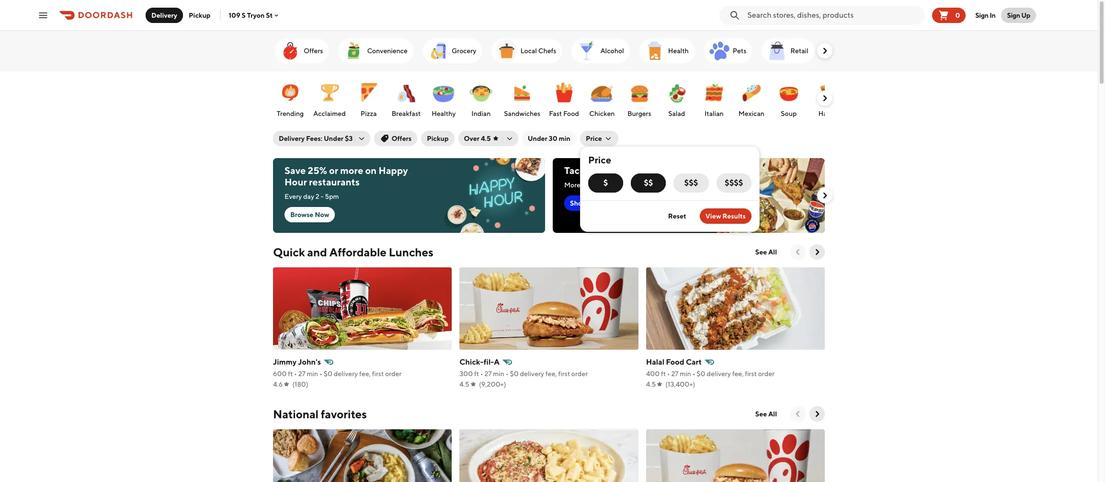 Task type: locate. For each thing, give the bounding box(es) containing it.
min up (13,400+)
[[680, 370, 692, 378]]

fee, for halal food cart
[[733, 370, 744, 378]]

1 delivery from the left
[[334, 370, 358, 378]]

tacos are better with pepsi®
[[565, 165, 697, 176]]

$$$
[[685, 178, 699, 187]]

2 delivery from the left
[[520, 370, 545, 378]]

$$ button
[[631, 174, 666, 193]]

offers link
[[275, 38, 329, 63]]

pets
[[733, 47, 747, 55]]

0 vertical spatial halal
[[819, 110, 835, 117]]

on
[[365, 165, 377, 176]]

2 27 from the left
[[485, 370, 492, 378]]

$​0 for chick-fil-a
[[510, 370, 519, 378]]

3 $​0 from the left
[[697, 370, 706, 378]]

better
[[608, 165, 637, 176]]

0 horizontal spatial fee,
[[360, 370, 371, 378]]

min for jimmy john's
[[307, 370, 318, 378]]

0 vertical spatial offers
[[304, 47, 323, 55]]

sign in link
[[970, 6, 1002, 25]]

ft
[[288, 370, 293, 378], [475, 370, 479, 378], [661, 370, 666, 378]]

1 horizontal spatial ft
[[475, 370, 479, 378]]

min down john's
[[307, 370, 318, 378]]

1 first from the left
[[372, 370, 384, 378]]

1 horizontal spatial halal
[[819, 110, 835, 117]]

halal right the soup
[[819, 110, 835, 117]]

4.5 down "400"
[[646, 381, 656, 388]]

1 vertical spatial all
[[769, 410, 777, 418]]

2 horizontal spatial first
[[745, 370, 757, 378]]

$$$ button
[[674, 174, 709, 193]]

2 horizontal spatial 4.5
[[646, 381, 656, 388]]

see all left previous button of carousel icon
[[756, 248, 777, 256]]

4.5 for chick-
[[460, 381, 470, 388]]

1 horizontal spatial 4.5
[[481, 135, 491, 142]]

in
[[990, 11, 996, 19]]

food right 'fast'
[[564, 110, 579, 117]]

see all link left previous button of carousel icon
[[750, 244, 783, 260]]

$​0
[[324, 370, 333, 378], [510, 370, 519, 378], [697, 370, 706, 378]]

1 vertical spatial see
[[756, 410, 768, 418]]

3 27 from the left
[[672, 370, 679, 378]]

0 horizontal spatial ft
[[288, 370, 293, 378]]

trending link
[[274, 76, 307, 120]]

0 vertical spatial see all
[[756, 248, 777, 256]]

delivery inside button
[[151, 11, 177, 19]]

every day 2 - 5pm
[[285, 193, 339, 200]]

see all left previous button of carousel image
[[756, 410, 777, 418]]

4.5 down '300'
[[460, 381, 470, 388]]

view results
[[706, 212, 746, 220]]

fee, for chick-fil-a
[[546, 370, 557, 378]]

next button of carousel image
[[821, 46, 830, 56], [821, 191, 830, 200], [813, 409, 823, 419]]

tacos
[[565, 165, 590, 176]]

0 vertical spatial see
[[756, 248, 768, 256]]

chicken
[[590, 110, 615, 117]]

2 first from the left
[[559, 370, 570, 378]]

0 horizontal spatial 27
[[299, 370, 306, 378]]

under inside button
[[528, 135, 548, 142]]

price down price button
[[589, 154, 612, 165]]

first for jimmy john's
[[372, 370, 384, 378]]

27 up the (9,200+)
[[485, 370, 492, 378]]

4.5 right over
[[481, 135, 491, 142]]

crave
[[590, 181, 606, 189]]

breakfast
[[392, 110, 421, 117]]

sign
[[976, 11, 989, 19], [1008, 11, 1021, 19]]

all left previous button of carousel icon
[[769, 248, 777, 256]]

shop now
[[570, 199, 601, 207]]

0 vertical spatial pickup
[[189, 11, 211, 19]]

5 • from the left
[[668, 370, 670, 378]]

pickup button down the healthy
[[421, 131, 455, 146]]

offers button
[[375, 131, 418, 146]]

2 see all from the top
[[756, 410, 777, 418]]

0 horizontal spatial order
[[385, 370, 402, 378]]

1 vertical spatial see all link
[[750, 406, 783, 422]]

1 vertical spatial pickup button
[[421, 131, 455, 146]]

1 horizontal spatial 27
[[485, 370, 492, 378]]

0 horizontal spatial first
[[372, 370, 384, 378]]

st
[[266, 11, 273, 19]]

min down the a
[[493, 370, 505, 378]]

fees:
[[306, 135, 323, 142]]

3 fee, from the left
[[733, 370, 744, 378]]

(9,200+)
[[479, 381, 506, 388]]

price inside button
[[586, 135, 602, 142]]

0
[[956, 11, 961, 19]]

previous button of carousel image
[[794, 409, 803, 419]]

27 for fil-
[[485, 370, 492, 378]]

1 horizontal spatial delivery
[[279, 135, 305, 142]]

3 order from the left
[[759, 370, 775, 378]]

view results button
[[700, 209, 752, 224]]

min right 30
[[559, 135, 571, 142]]

now
[[315, 211, 330, 219]]

1 sign from the left
[[976, 11, 989, 19]]

$ button
[[589, 174, 624, 193]]

2 order from the left
[[572, 370, 588, 378]]

jimmy john's
[[273, 358, 321, 367]]

1 horizontal spatial food
[[666, 358, 685, 367]]

1 • from the left
[[294, 370, 297, 378]]

sign for sign in
[[976, 11, 989, 19]]

min inside button
[[559, 135, 571, 142]]

sign left up
[[1008, 11, 1021, 19]]

shop
[[570, 199, 587, 207]]

see all
[[756, 248, 777, 256], [756, 410, 777, 418]]

6 • from the left
[[693, 370, 696, 378]]

4.5
[[481, 135, 491, 142], [460, 381, 470, 388], [646, 381, 656, 388]]

1 horizontal spatial sign
[[1008, 11, 1021, 19]]

2 horizontal spatial $​0
[[697, 370, 706, 378]]

1 vertical spatial food
[[666, 358, 685, 367]]

2 horizontal spatial delivery
[[707, 370, 731, 378]]

2 sign from the left
[[1008, 11, 1021, 19]]

3 first from the left
[[745, 370, 757, 378]]

27 for food
[[672, 370, 679, 378]]

under left "$3"
[[324, 135, 344, 142]]

local
[[521, 47, 537, 55]]

all left previous button of carousel image
[[769, 410, 777, 418]]

1 horizontal spatial offers
[[392, 135, 412, 142]]

delivery
[[151, 11, 177, 19], [279, 135, 305, 142]]

see left previous button of carousel icon
[[756, 248, 768, 256]]

offers right offers "image" on the left top of the page
[[304, 47, 323, 55]]

• down john's
[[320, 370, 323, 378]]

0 vertical spatial see all link
[[750, 244, 783, 260]]

offers down the breakfast
[[392, 135, 412, 142]]

2 horizontal spatial order
[[759, 370, 775, 378]]

• down halal food cart
[[668, 370, 670, 378]]

3 delivery from the left
[[707, 370, 731, 378]]

1 see from the top
[[756, 248, 768, 256]]

health link
[[640, 38, 695, 63]]

• down chick-fil-a
[[481, 370, 484, 378]]

local chefs image
[[496, 39, 519, 62]]

delivery for delivery fees: under $3
[[279, 135, 305, 142]]

see left previous button of carousel image
[[756, 410, 768, 418]]

1 vertical spatial next button of carousel image
[[813, 247, 823, 257]]

2 horizontal spatial ft
[[661, 370, 666, 378]]

(13,400+)
[[666, 381, 696, 388]]

ft right "400"
[[661, 370, 666, 378]]

0 horizontal spatial under
[[324, 135, 344, 142]]

3 ft from the left
[[661, 370, 666, 378]]

0 horizontal spatial 4.5
[[460, 381, 470, 388]]

• up (180)
[[294, 370, 297, 378]]

browse now button
[[285, 207, 335, 222]]

min
[[559, 135, 571, 142], [307, 370, 318, 378], [493, 370, 505, 378], [680, 370, 692, 378]]

0 horizontal spatial halal
[[646, 358, 665, 367]]

4.6
[[273, 381, 283, 388]]

next button of carousel image
[[821, 93, 830, 103], [813, 247, 823, 257]]

0 horizontal spatial delivery
[[151, 11, 177, 19]]

1 ft from the left
[[288, 370, 293, 378]]

sign in
[[976, 11, 996, 19]]

1 vertical spatial price
[[589, 154, 612, 165]]

0 horizontal spatial delivery
[[334, 370, 358, 378]]

halal
[[819, 110, 835, 117], [646, 358, 665, 367]]

0 vertical spatial price
[[586, 135, 602, 142]]

300 ft • 27 min • $​0 delivery fee, first order
[[460, 370, 588, 378]]

ft for halal
[[661, 370, 666, 378]]

2 under from the left
[[528, 135, 548, 142]]

affordable
[[330, 245, 387, 259]]

acclaimed link
[[312, 76, 348, 120]]

pickup left 109
[[189, 11, 211, 19]]

1 $​0 from the left
[[324, 370, 333, 378]]

price down "chicken"
[[586, 135, 602, 142]]

600
[[273, 370, 287, 378]]

27 for john's
[[299, 370, 306, 378]]

and
[[307, 245, 327, 259]]

happy
[[379, 165, 408, 176]]

grocery link
[[423, 38, 482, 63]]

over 4.5
[[464, 135, 491, 142]]

halal food cart
[[646, 358, 702, 367]]

min for chick-fil-a
[[493, 370, 505, 378]]

0 horizontal spatial pickup button
[[183, 7, 216, 23]]

food left the cart
[[666, 358, 685, 367]]

27 down halal food cart
[[672, 370, 679, 378]]

0 horizontal spatial $​0
[[324, 370, 333, 378]]

1 horizontal spatial $​0
[[510, 370, 519, 378]]

order
[[385, 370, 402, 378], [572, 370, 588, 378], [759, 370, 775, 378]]

sign for sign up
[[1008, 11, 1021, 19]]

1 horizontal spatial delivery
[[520, 370, 545, 378]]

1 horizontal spatial pickup
[[427, 135, 449, 142]]

1 horizontal spatial under
[[528, 135, 548, 142]]

halal for halal
[[819, 110, 835, 117]]

27
[[299, 370, 306, 378], [485, 370, 492, 378], [672, 370, 679, 378]]

1 horizontal spatial pickup button
[[421, 131, 455, 146]]

• down the cart
[[693, 370, 696, 378]]

alcohol link
[[572, 38, 630, 63]]

under left 30
[[528, 135, 548, 142]]

first
[[372, 370, 384, 378], [559, 370, 570, 378], [745, 370, 757, 378]]

halal up "400"
[[646, 358, 665, 367]]

see all link left previous button of carousel image
[[750, 406, 783, 422]]

fee, for jimmy john's
[[360, 370, 371, 378]]

pets link
[[705, 38, 753, 63]]

sandwiches
[[504, 110, 541, 117]]

0 vertical spatial all
[[769, 248, 777, 256]]

hour
[[285, 176, 307, 187]]

0 vertical spatial food
[[564, 110, 579, 117]]

1 horizontal spatial order
[[572, 370, 588, 378]]

• up the (9,200+)
[[506, 370, 509, 378]]

all for national favorites
[[769, 410, 777, 418]]

2 $​0 from the left
[[510, 370, 519, 378]]

1 27 from the left
[[299, 370, 306, 378]]

1 horizontal spatial fee,
[[546, 370, 557, 378]]

convenience image
[[342, 39, 365, 62]]

more to crave
[[565, 181, 606, 189]]

1 vertical spatial halal
[[646, 358, 665, 367]]

1 fee, from the left
[[360, 370, 371, 378]]

1 see all from the top
[[756, 248, 777, 256]]

healthy
[[432, 110, 456, 117]]

2 all from the top
[[769, 410, 777, 418]]

2 horizontal spatial fee,
[[733, 370, 744, 378]]

order for jimmy john's
[[385, 370, 402, 378]]

2 see from the top
[[756, 410, 768, 418]]

0 horizontal spatial food
[[564, 110, 579, 117]]

2 horizontal spatial 27
[[672, 370, 679, 378]]

1 order from the left
[[385, 370, 402, 378]]

ft for jimmy
[[288, 370, 293, 378]]

2 fee, from the left
[[546, 370, 557, 378]]

sign up
[[1008, 11, 1031, 19]]

1 all from the top
[[769, 248, 777, 256]]

see for national favorites
[[756, 410, 768, 418]]

4.5 inside "button"
[[481, 135, 491, 142]]

pickup
[[189, 11, 211, 19], [427, 135, 449, 142]]

400
[[646, 370, 660, 378]]

fast food
[[549, 110, 579, 117]]

1 vertical spatial offers
[[392, 135, 412, 142]]

0 horizontal spatial sign
[[976, 11, 989, 19]]

retail image
[[766, 39, 789, 62]]

pickup down the healthy
[[427, 135, 449, 142]]

1 horizontal spatial first
[[559, 370, 570, 378]]

0 vertical spatial delivery
[[151, 11, 177, 19]]

27 up (180)
[[299, 370, 306, 378]]

food for halal
[[666, 358, 685, 367]]

5pm
[[325, 193, 339, 200]]

1 see all link from the top
[[750, 244, 783, 260]]

2 ft from the left
[[475, 370, 479, 378]]

1 vertical spatial see all
[[756, 410, 777, 418]]

cart
[[686, 358, 702, 367]]

ft right '300'
[[475, 370, 479, 378]]

2 see all link from the top
[[750, 406, 783, 422]]

pickup button left 109
[[183, 7, 216, 23]]

delivery
[[334, 370, 358, 378], [520, 370, 545, 378], [707, 370, 731, 378]]

0 horizontal spatial pickup
[[189, 11, 211, 19]]

see all link
[[750, 244, 783, 260], [750, 406, 783, 422]]

sign left in
[[976, 11, 989, 19]]

1 vertical spatial pickup
[[427, 135, 449, 142]]

ft right 600
[[288, 370, 293, 378]]

local chefs
[[521, 47, 557, 55]]

1 vertical spatial delivery
[[279, 135, 305, 142]]

4.5 for halal
[[646, 381, 656, 388]]



Task type: describe. For each thing, give the bounding box(es) containing it.
to
[[582, 181, 589, 189]]

offers image
[[279, 39, 302, 62]]

delivery for halal food cart
[[707, 370, 731, 378]]

chick-fil-a
[[460, 358, 500, 367]]

favorites
[[321, 407, 367, 421]]

first for halal food cart
[[745, 370, 757, 378]]

save
[[285, 165, 306, 176]]

-
[[321, 193, 324, 200]]

price button
[[580, 131, 619, 146]]

4 • from the left
[[506, 370, 509, 378]]

fast
[[549, 110, 562, 117]]

300
[[460, 370, 473, 378]]

ft for chick-
[[475, 370, 479, 378]]

mexican
[[739, 110, 765, 117]]

all for quick and affordable lunches
[[769, 248, 777, 256]]

pizza
[[361, 110, 377, 117]]

a
[[494, 358, 500, 367]]

tryon
[[247, 11, 265, 19]]

day
[[303, 193, 314, 200]]

burgers
[[628, 110, 652, 117]]

0 vertical spatial next button of carousel image
[[821, 93, 830, 103]]

reset
[[669, 212, 687, 220]]

browse now
[[290, 211, 330, 219]]

open menu image
[[37, 9, 49, 21]]

0 vertical spatial next button of carousel image
[[821, 46, 830, 56]]

delivery for jimmy john's
[[334, 370, 358, 378]]

more
[[340, 165, 364, 176]]

retail link
[[762, 38, 815, 63]]

see all link for national favorites
[[750, 406, 783, 422]]

order for halal food cart
[[759, 370, 775, 378]]

0 button
[[933, 7, 966, 23]]

offers inside button
[[392, 135, 412, 142]]

or
[[329, 165, 339, 176]]

over
[[464, 135, 480, 142]]

delivery fees: under $3
[[279, 135, 353, 142]]

italian
[[705, 110, 724, 117]]

$
[[604, 178, 608, 187]]

2 • from the left
[[320, 370, 323, 378]]

pets image
[[708, 39, 731, 62]]

health
[[669, 47, 689, 55]]

delivery button
[[146, 7, 183, 23]]

national favorites
[[273, 407, 367, 421]]

restaurants
[[309, 176, 360, 187]]

reset button
[[663, 209, 692, 224]]

see all link for quick and affordable lunches
[[750, 244, 783, 260]]

2 vertical spatial next button of carousel image
[[813, 409, 823, 419]]

chefs
[[539, 47, 557, 55]]

3 • from the left
[[481, 370, 484, 378]]

every
[[285, 193, 302, 200]]

shop now button
[[565, 196, 607, 211]]

pepsi®
[[660, 165, 697, 176]]

25%
[[308, 165, 327, 176]]

order for chick-fil-a
[[572, 370, 588, 378]]

acclaimed
[[313, 110, 346, 117]]

1 vertical spatial next button of carousel image
[[821, 191, 830, 200]]

400 ft • 27 min • $​0 delivery fee, first order
[[646, 370, 775, 378]]

$3
[[345, 135, 353, 142]]

convenience
[[367, 47, 408, 55]]

quick and affordable lunches link
[[273, 244, 434, 260]]

$​0 for jimmy john's
[[324, 370, 333, 378]]

600 ft • 27 min • $​0 delivery fee, first order
[[273, 370, 402, 378]]

quick and affordable lunches
[[273, 245, 434, 259]]

see all for quick and affordable lunches
[[756, 248, 777, 256]]

food for fast
[[564, 110, 579, 117]]

min for halal food cart
[[680, 370, 692, 378]]

109 s tryon st
[[229, 11, 273, 19]]

now
[[588, 199, 601, 207]]

jimmy
[[273, 358, 297, 367]]

2
[[316, 193, 320, 200]]

results
[[723, 212, 746, 220]]

$$$$
[[725, 178, 744, 187]]

109
[[229, 11, 240, 19]]

see for quick and affordable lunches
[[756, 248, 768, 256]]

chick-
[[460, 358, 484, 367]]

indian
[[472, 110, 491, 117]]

local chefs link
[[492, 38, 562, 63]]

up
[[1022, 11, 1031, 19]]

grocery image
[[427, 39, 450, 62]]

$​0 for halal food cart
[[697, 370, 706, 378]]

(180)
[[293, 381, 308, 388]]

alcohol image
[[576, 39, 599, 62]]

national favorites link
[[273, 406, 367, 422]]

browse
[[290, 211, 314, 219]]

health image
[[644, 39, 667, 62]]

0 horizontal spatial offers
[[304, 47, 323, 55]]

fil-
[[484, 358, 494, 367]]

grocery
[[452, 47, 477, 55]]

$$$$ button
[[717, 174, 752, 193]]

0 vertical spatial pickup button
[[183, 7, 216, 23]]

salad
[[669, 110, 686, 117]]

delivery for chick-fil-a
[[520, 370, 545, 378]]

john's
[[298, 358, 321, 367]]

delivery for delivery
[[151, 11, 177, 19]]

more
[[565, 181, 581, 189]]

see all for national favorites
[[756, 410, 777, 418]]

previous button of carousel image
[[794, 247, 803, 257]]

$$
[[644, 178, 653, 187]]

halal for halal food cart
[[646, 358, 665, 367]]

Store search: begin typing to search for stores available on DoorDash text field
[[748, 10, 921, 20]]

1 under from the left
[[324, 135, 344, 142]]

lunches
[[389, 245, 434, 259]]

30
[[549, 135, 558, 142]]

first for chick-fil-a
[[559, 370, 570, 378]]

convenience link
[[339, 38, 414, 63]]

with
[[639, 165, 658, 176]]

save 25% or more on happy hour restaurants
[[285, 165, 408, 187]]

109 s tryon st button
[[229, 11, 281, 19]]



Task type: vqa. For each thing, say whether or not it's contained in the screenshot.
Chicken
yes



